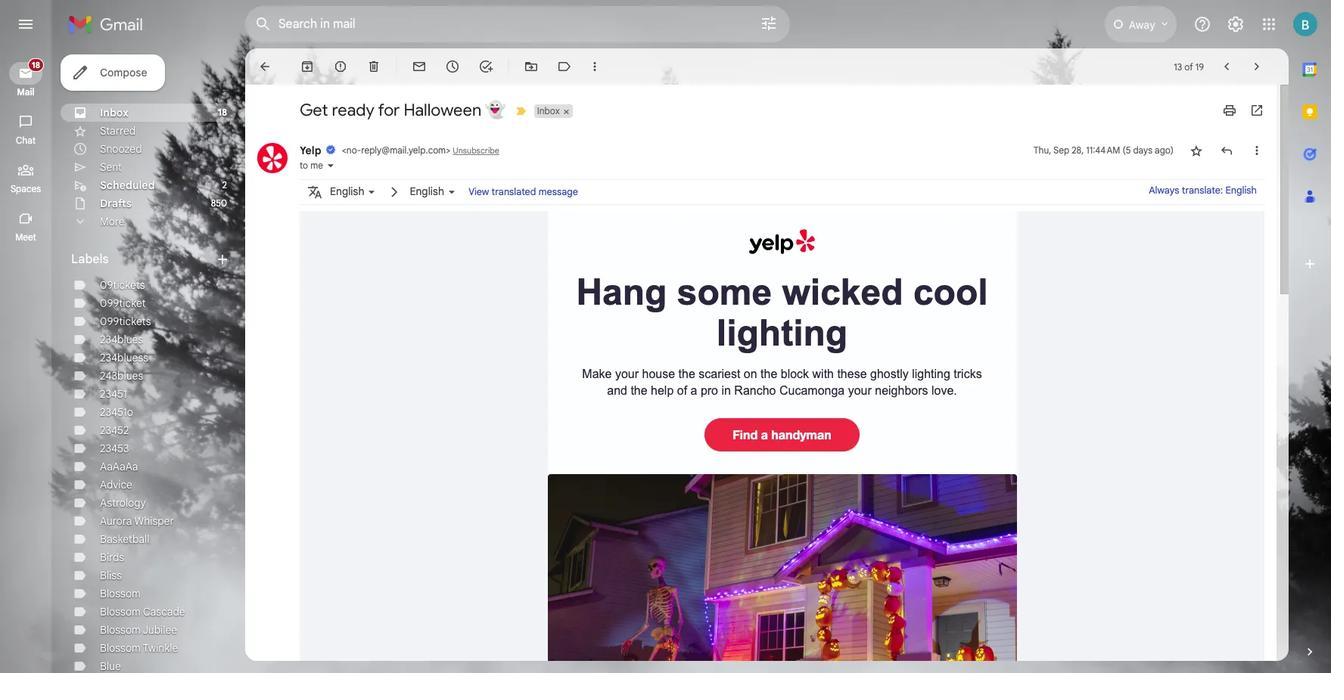 Task type: describe. For each thing, give the bounding box(es) containing it.
no-
[[347, 144, 361, 156]]

to me
[[300, 159, 323, 171]]

make
[[582, 368, 612, 381]]

twinkle
[[143, 642, 178, 656]]

yelp logo image
[[750, 229, 815, 255]]

bliss link
[[100, 569, 122, 583]]

23451o link
[[100, 406, 133, 419]]

inbox button
[[534, 104, 562, 118]]

1 english list box from the left
[[330, 182, 380, 202]]

translate:
[[1182, 184, 1224, 197]]

blossom for blossom jubilee
[[100, 624, 141, 637]]

settings image
[[1227, 15, 1245, 33]]

0 horizontal spatial the
[[631, 385, 648, 398]]

aurora
[[100, 515, 132, 528]]

neighbors
[[875, 385, 929, 398]]

2 english option from the left
[[410, 182, 444, 202]]

a inside make your house the scariest on the block with these ghostly lighting tricks and the help of a pro in rancho cucamonga your neighbors love.
[[691, 385, 698, 398]]

blossom cascade
[[100, 606, 185, 619]]

show details image
[[326, 161, 335, 170]]

aaaaaa
[[100, 460, 138, 474]]

drafts
[[100, 197, 132, 210]]

1 horizontal spatial 18
[[218, 107, 227, 118]]

birds
[[100, 551, 124, 565]]

mark as unread image
[[412, 59, 427, 74]]

more button
[[61, 213, 236, 231]]

snoozed
[[100, 142, 142, 156]]

yelp inc. image
[[257, 143, 288, 173]]

sent link
[[100, 161, 122, 174]]

thu,
[[1034, 144, 1052, 156]]

house
[[642, 368, 675, 381]]

astrology link
[[100, 497, 146, 510]]

2 horizontal spatial english
[[1226, 184, 1258, 197]]

always translate: english
[[1149, 184, 1258, 197]]

13
[[1175, 61, 1183, 72]]

handyman
[[772, 428, 832, 442]]

some
[[677, 273, 772, 313]]

(5
[[1123, 144, 1131, 156]]

yelp
[[300, 144, 322, 157]]

09tickets link
[[100, 279, 145, 292]]

23453
[[100, 442, 129, 456]]

blossom for blossom link
[[100, 588, 141, 601]]

get
[[300, 100, 328, 120]]

28,
[[1072, 144, 1084, 156]]

delete image
[[366, 59, 382, 74]]

advice link
[[100, 478, 132, 492]]

1 horizontal spatial the
[[679, 368, 696, 381]]

thu, sep 28, 11:44 am (5 days ago)
[[1034, 144, 1174, 156]]

234blues
[[100, 333, 143, 347]]

< no-reply@mail.yelp.com >
[[342, 144, 451, 156]]

23451o
[[100, 406, 133, 419]]

inbox for inbox button
[[537, 105, 560, 116]]

09tickets
[[100, 279, 145, 292]]

reply@mail.yelp.com
[[361, 144, 446, 156]]

ready
[[332, 100, 375, 120]]

main menu image
[[17, 15, 35, 33]]

234bluess
[[100, 351, 148, 365]]

aurora whisper
[[100, 515, 174, 528]]

snooze image
[[445, 59, 460, 74]]

jubilee
[[143, 624, 177, 637]]

newer image
[[1220, 59, 1235, 74]]

sep
[[1054, 144, 1070, 156]]

Search in mail text field
[[279, 17, 718, 32]]

scariest
[[699, 368, 741, 381]]

ghostly
[[871, 368, 909, 381]]

1 horizontal spatial your
[[848, 385, 872, 398]]

chat
[[16, 135, 36, 146]]

compose button
[[61, 55, 165, 91]]

lighting inside make your house the scariest on the block with these ghostly lighting tricks and the help of a pro in rancho cucamonga your neighbors love.
[[912, 368, 951, 381]]

get ready for halloween
[[300, 100, 486, 120]]

view translated message
[[469, 186, 578, 198]]

23452
[[100, 424, 129, 438]]

1 english option from the left
[[330, 182, 365, 202]]

basketball
[[100, 533, 150, 547]]

23452 link
[[100, 424, 129, 438]]

drafts link
[[100, 197, 132, 210]]

13 of 19
[[1175, 61, 1205, 72]]

more image
[[588, 59, 603, 74]]

meet heading
[[0, 232, 51, 244]]

blossom jubilee link
[[100, 624, 177, 637]]

Search in mail search field
[[245, 6, 790, 42]]

astrology
[[100, 497, 146, 510]]

tricks
[[954, 368, 982, 381]]

and
[[607, 385, 628, 398]]

11:44 am
[[1087, 144, 1121, 156]]

blossom for blossom twinkle
[[100, 642, 141, 656]]

unsubscribe link
[[453, 146, 500, 156]]

blossom twinkle link
[[100, 642, 178, 656]]

scheduled
[[100, 179, 155, 192]]

basketball link
[[100, 533, 150, 547]]

these
[[838, 368, 867, 381]]

blossom twinkle
[[100, 642, 178, 656]]



Task type: vqa. For each thing, say whether or not it's contained in the screenshot.
Morale - schedule the meeting , or should I do it? > > On Wed, Jun 21, 2023 at 11:30  AM Tim Burton > wrote: > >> Good
no



Task type: locate. For each thing, give the bounding box(es) containing it.
help
[[651, 385, 674, 398]]

ago)
[[1155, 144, 1174, 156]]

english option down reply@mail.yelp.com
[[410, 182, 444, 202]]

0 horizontal spatial your
[[615, 368, 639, 381]]

navigation containing mail
[[0, 48, 53, 674]]

0 horizontal spatial english
[[330, 185, 365, 198]]

1 vertical spatial 18
[[218, 107, 227, 118]]

the
[[679, 368, 696, 381], [761, 368, 778, 381], [631, 385, 648, 398]]

not starred image
[[1189, 143, 1205, 158]]

234blues link
[[100, 333, 143, 347]]

18 link
[[9, 58, 44, 85]]

blossom jubilee
[[100, 624, 177, 637]]

18 up 2
[[218, 107, 227, 118]]

labels image
[[557, 59, 572, 74]]

1 horizontal spatial lighting
[[912, 368, 951, 381]]

to
[[300, 159, 308, 171]]

spaces
[[11, 183, 41, 195]]

1 blossom from the top
[[100, 588, 141, 601]]

1 vertical spatial a
[[761, 428, 768, 442]]

blossom for blossom cascade
[[100, 606, 141, 619]]

0 vertical spatial your
[[615, 368, 639, 381]]

labels heading
[[71, 252, 215, 267]]

yelp cell
[[300, 144, 453, 157]]

sent
[[100, 161, 122, 174]]

inbox
[[537, 105, 560, 116], [100, 106, 129, 120]]

1 vertical spatial of
[[677, 385, 688, 398]]

verified sender image
[[325, 144, 336, 155]]

0 vertical spatial lighting
[[717, 314, 848, 354]]

meet
[[15, 232, 36, 243]]

0 horizontal spatial english list box
[[330, 182, 380, 202]]

mail
[[17, 86, 35, 98]]

cascade
[[143, 606, 185, 619]]

english
[[1226, 184, 1258, 197], [330, 185, 365, 198], [410, 185, 444, 198]]

0 horizontal spatial inbox
[[100, 106, 129, 120]]

4 blossom from the top
[[100, 642, 141, 656]]

2 blossom from the top
[[100, 606, 141, 619]]

english for second english option from right
[[330, 185, 365, 198]]

navigation
[[0, 48, 53, 674]]

aaaaaa link
[[100, 460, 138, 474]]

18 inside the 18 link
[[32, 60, 40, 70]]

love.
[[932, 385, 958, 398]]

inbox down labels icon
[[537, 105, 560, 116]]

translated
[[492, 186, 536, 198]]

18 up the mail
[[32, 60, 40, 70]]

spaces heading
[[0, 183, 51, 195]]

search in mail image
[[250, 11, 277, 38]]

the right "on" at the bottom
[[761, 368, 778, 381]]

0 vertical spatial 18
[[32, 60, 40, 70]]

of
[[1185, 61, 1194, 72], [677, 385, 688, 398]]

mail heading
[[0, 86, 51, 98]]

Not starred checkbox
[[1189, 143, 1205, 158]]

view
[[469, 186, 489, 198]]

your down these
[[848, 385, 872, 398]]

👻 image
[[486, 100, 506, 120]]

<
[[342, 144, 347, 156]]

0 horizontal spatial english option
[[330, 182, 365, 202]]

of inside make your house the scariest on the block with these ghostly lighting tricks and the help of a pro in rancho cucamonga your neighbors love.
[[677, 385, 688, 398]]

0 vertical spatial a
[[691, 385, 698, 398]]

labels
[[71, 252, 109, 267]]

me
[[311, 159, 323, 171]]

19
[[1196, 61, 1205, 72]]

add to tasks image
[[478, 59, 494, 74]]

scheduled link
[[100, 179, 155, 192]]

cucamonga
[[780, 385, 845, 398]]

0 horizontal spatial a
[[691, 385, 698, 398]]

1 horizontal spatial of
[[1185, 61, 1194, 72]]

make your house the scariest on the block with these ghostly lighting tricks and the help of a pro in rancho cucamonga your neighbors love.
[[582, 368, 982, 398]]

0 horizontal spatial of
[[677, 385, 688, 398]]

blossom
[[100, 588, 141, 601], [100, 606, 141, 619], [100, 624, 141, 637], [100, 642, 141, 656]]

english option
[[330, 182, 365, 202], [410, 182, 444, 202]]

aurora whisper link
[[100, 515, 174, 528]]

2 horizontal spatial the
[[761, 368, 778, 381]]

always
[[1149, 184, 1180, 197]]

support image
[[1194, 15, 1212, 33]]

english right translate: at the right top of the page
[[1226, 184, 1258, 197]]

compose
[[100, 66, 147, 79]]

of right 13
[[1185, 61, 1194, 72]]

1 horizontal spatial english
[[410, 185, 444, 198]]

thu, sep 28, 11:44 am (5 days ago) cell
[[1034, 143, 1174, 158]]

0 horizontal spatial lighting
[[717, 314, 848, 354]]

1 horizontal spatial english list box
[[410, 182, 460, 202]]

lighting inside hang some wicked cool lighting
[[717, 314, 848, 354]]

the right house
[[679, 368, 696, 381]]

whisper
[[134, 515, 174, 528]]

english list box
[[330, 182, 380, 202], [410, 182, 460, 202]]

lighting up love.
[[912, 368, 951, 381]]

inbox inside button
[[537, 105, 560, 116]]

a right find
[[761, 428, 768, 442]]

gmail image
[[68, 9, 151, 39]]

move to image
[[524, 59, 539, 74]]

850
[[211, 198, 227, 209]]

099ticket
[[100, 297, 146, 310]]

your up and
[[615, 368, 639, 381]]

blossom up blossom twinkle link in the bottom left of the page
[[100, 624, 141, 637]]

099ticket link
[[100, 297, 146, 310]]

23451
[[100, 388, 127, 401]]

1 horizontal spatial english option
[[410, 182, 444, 202]]

more
[[100, 215, 125, 229]]

english down show details icon on the top left
[[330, 185, 365, 198]]

in
[[722, 385, 731, 398]]

with
[[813, 368, 834, 381]]

wicked
[[782, 273, 904, 313]]

find a handyman
[[733, 428, 832, 442]]

a left the pro
[[691, 385, 698, 398]]

back to inbox image
[[257, 59, 273, 74]]

2 english list box from the left
[[410, 182, 460, 202]]

block
[[781, 368, 809, 381]]

rancho
[[735, 385, 776, 398]]

your
[[615, 368, 639, 381], [848, 385, 872, 398]]

blossom cascade link
[[100, 606, 185, 619]]

advanced search options image
[[754, 8, 784, 39]]

english down reply@mail.yelp.com
[[410, 185, 444, 198]]

birds link
[[100, 551, 124, 565]]

inbox link
[[100, 106, 129, 120]]

inbox for inbox link
[[100, 106, 129, 120]]

0 horizontal spatial 18
[[32, 60, 40, 70]]

0 vertical spatial of
[[1185, 61, 1194, 72]]

starred
[[100, 124, 136, 138]]

halloween lighting image
[[548, 475, 1017, 674]]

the right and
[[631, 385, 648, 398]]

2
[[222, 179, 227, 191]]

snoozed link
[[100, 142, 142, 156]]

find a handyman link
[[705, 419, 860, 452]]

cool
[[914, 273, 988, 313]]

inbox up starred
[[100, 106, 129, 120]]

pro
[[701, 385, 718, 398]]

blossom down blossom jubilee
[[100, 642, 141, 656]]

hang
[[576, 273, 667, 313]]

1 vertical spatial your
[[848, 385, 872, 398]]

3 blossom from the top
[[100, 624, 141, 637]]

older image
[[1250, 59, 1265, 74]]

1 horizontal spatial a
[[761, 428, 768, 442]]

a
[[691, 385, 698, 398], [761, 428, 768, 442]]

days
[[1134, 144, 1153, 156]]

243blues
[[100, 369, 143, 383]]

chat heading
[[0, 135, 51, 147]]

archive image
[[300, 59, 315, 74]]

23453 link
[[100, 442, 129, 456]]

report spam image
[[333, 59, 348, 74]]

1 horizontal spatial inbox
[[537, 105, 560, 116]]

of right help
[[677, 385, 688, 398]]

unsubscribe
[[453, 146, 500, 156]]

for
[[378, 100, 400, 120]]

blossom down blossom link
[[100, 606, 141, 619]]

halloween
[[404, 100, 482, 120]]

099tickets
[[100, 315, 151, 329]]

english option down show details icon on the top left
[[330, 182, 365, 202]]

english for first english option from the right
[[410, 185, 444, 198]]

english list box down >
[[410, 182, 460, 202]]

blossom down the bliss
[[100, 588, 141, 601]]

tab list
[[1289, 48, 1332, 619]]

advice
[[100, 478, 132, 492]]

english list box down show details icon on the top left
[[330, 182, 380, 202]]

1 vertical spatial lighting
[[912, 368, 951, 381]]

lighting up block
[[717, 314, 848, 354]]

23451 link
[[100, 388, 127, 401]]



